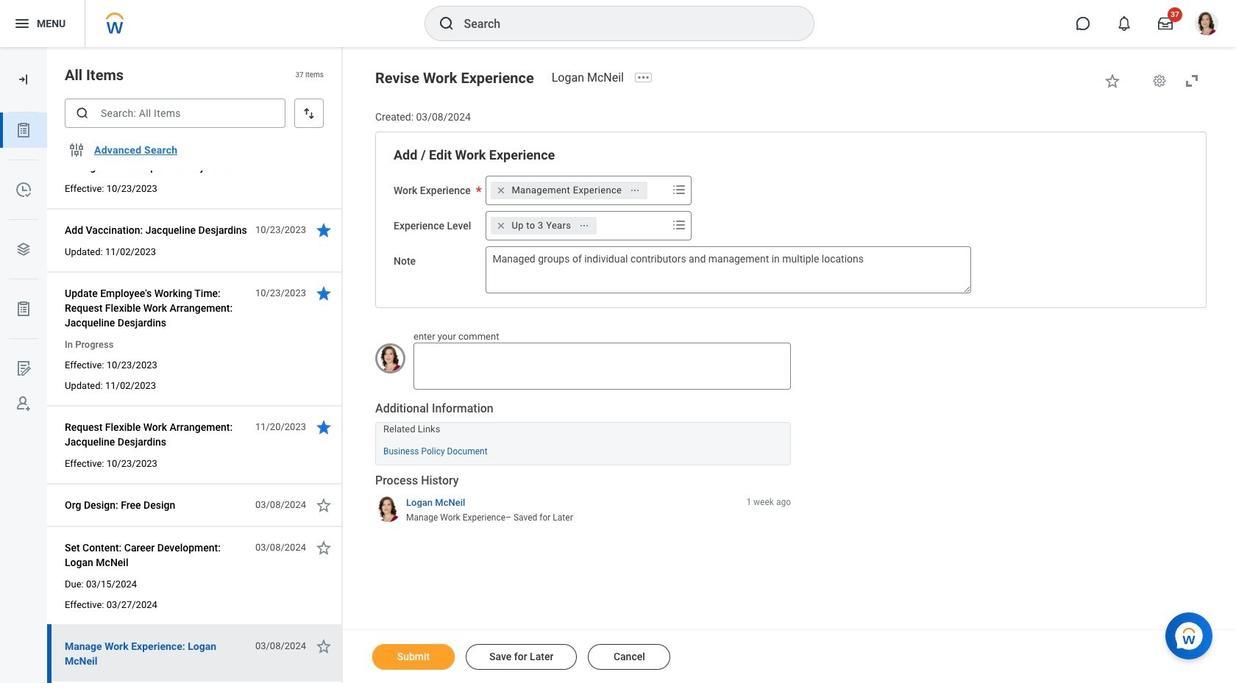 Task type: describe. For each thing, give the bounding box(es) containing it.
clock check image
[[15, 181, 32, 199]]

gear image
[[1153, 74, 1167, 88]]

item list element
[[47, 0, 343, 684]]

2 star image from the top
[[315, 285, 333, 303]]

configure image
[[68, 141, 85, 159]]

action bar region
[[343, 630, 1237, 684]]

prompts image
[[671, 181, 688, 199]]

clipboard image
[[15, 300, 32, 318]]

sort image
[[302, 106, 316, 121]]

up to 3 years, press delete to clear value. option
[[491, 217, 597, 235]]

0 horizontal spatial star image
[[315, 497, 333, 514]]

perspective image
[[15, 241, 32, 258]]

5 star image from the top
[[315, 638, 333, 656]]

employee's photo (logan mcneil) image
[[375, 344, 406, 374]]

profile logan mcneil image
[[1195, 12, 1219, 38]]

x small image
[[494, 218, 509, 233]]

fullscreen image
[[1184, 72, 1201, 90]]

clipboard image
[[15, 121, 32, 139]]

transformation import image
[[16, 72, 31, 87]]

Search: All Items text field
[[65, 99, 286, 128]]

related actions image for up to 3 years element
[[579, 220, 590, 231]]

x small image
[[494, 183, 509, 198]]

management experience, press delete to clear value. option
[[491, 182, 648, 199]]



Task type: vqa. For each thing, say whether or not it's contained in the screenshot.
plus circle image at the bottom
no



Task type: locate. For each thing, give the bounding box(es) containing it.
list
[[0, 113, 47, 422]]

0 horizontal spatial related actions image
[[579, 220, 590, 231]]

management experience element
[[512, 184, 622, 197]]

logan mcneil element
[[552, 71, 633, 85]]

rename image
[[15, 360, 32, 378]]

related actions image down management experience, press delete to clear value. option
[[579, 220, 590, 231]]

4 star image from the top
[[315, 540, 333, 557]]

3 star image from the top
[[315, 419, 333, 436]]

search image
[[438, 15, 455, 32], [75, 106, 90, 121]]

0 vertical spatial star image
[[1104, 72, 1122, 90]]

1 vertical spatial search image
[[75, 106, 90, 121]]

1 vertical spatial related actions image
[[579, 220, 590, 231]]

up to 3 years element
[[512, 219, 571, 232]]

0 horizontal spatial search image
[[75, 106, 90, 121]]

additional information region
[[375, 401, 791, 466]]

star image
[[1104, 72, 1122, 90], [315, 497, 333, 514]]

related actions image inside management experience, press delete to clear value. option
[[630, 185, 641, 195]]

related actions image for management experience element
[[630, 185, 641, 195]]

related actions image
[[630, 185, 641, 195], [579, 220, 590, 231]]

related actions image inside up to 3 years, press delete to clear value. option
[[579, 220, 590, 231]]

related actions image left prompts icon
[[630, 185, 641, 195]]

user plus image
[[15, 395, 32, 413]]

1 vertical spatial star image
[[315, 497, 333, 514]]

process history region
[[375, 473, 791, 529]]

1 horizontal spatial star image
[[1104, 72, 1122, 90]]

group
[[394, 146, 1189, 293]]

0 vertical spatial related actions image
[[630, 185, 641, 195]]

0 vertical spatial search image
[[438, 15, 455, 32]]

inbox large image
[[1159, 16, 1173, 31]]

1 star image from the top
[[315, 222, 333, 239]]

justify image
[[13, 15, 31, 32]]

1 horizontal spatial search image
[[438, 15, 455, 32]]

1 horizontal spatial related actions image
[[630, 185, 641, 195]]

None text field
[[486, 246, 972, 293], [414, 343, 791, 390], [486, 246, 972, 293], [414, 343, 791, 390]]

Search Workday  search field
[[464, 7, 783, 40]]

prompts image
[[671, 216, 688, 234]]

star image
[[315, 222, 333, 239], [315, 285, 333, 303], [315, 419, 333, 436], [315, 540, 333, 557], [315, 638, 333, 656]]

notifications large image
[[1117, 16, 1132, 31]]



